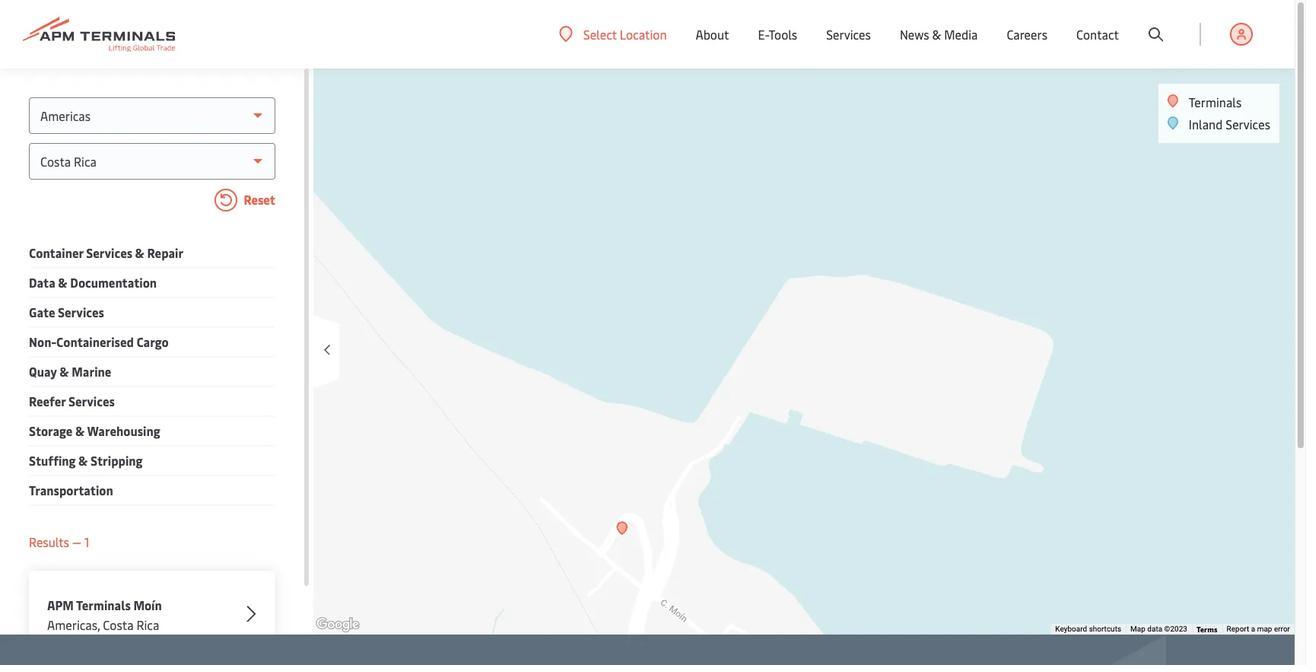 Task type: locate. For each thing, give the bounding box(es) containing it.
services up documentation
[[86, 244, 132, 261]]

container services & repair
[[29, 244, 184, 261]]

0 vertical spatial terminals
[[1189, 94, 1242, 110]]

services inside "button"
[[58, 304, 104, 320]]

services right inland
[[1226, 116, 1271, 132]]

non-containerised cargo button
[[29, 332, 169, 352]]

& for marine
[[60, 363, 69, 380]]

& inside button
[[75, 422, 85, 439]]

quay & marine
[[29, 363, 111, 380]]

& right data
[[58, 274, 67, 291]]

news & media
[[900, 26, 978, 43]]

stripping
[[91, 452, 143, 469]]

& for warehousing
[[75, 422, 85, 439]]

data & documentation
[[29, 274, 157, 291]]

contact button
[[1077, 0, 1119, 68]]

results — 1
[[29, 533, 89, 550]]

quay & marine button
[[29, 361, 111, 382]]

1
[[84, 533, 89, 550]]

services down data & documentation button on the left
[[58, 304, 104, 320]]

map
[[1131, 625, 1146, 633]]

quay
[[29, 363, 57, 380]]

e-
[[758, 26, 769, 43]]

keyboard shortcuts button
[[1056, 624, 1122, 635]]

& inside popup button
[[933, 26, 942, 43]]

& right storage
[[75, 422, 85, 439]]

report
[[1227, 625, 1250, 633]]

stuffing & stripping button
[[29, 450, 143, 471]]

terminals up costa
[[76, 597, 131, 613]]

& right news
[[933, 26, 942, 43]]

keyboard
[[1056, 625, 1087, 633]]

report a map error link
[[1227, 625, 1291, 633]]

repair
[[147, 244, 184, 261]]

contact
[[1077, 26, 1119, 43]]

& right stuffing
[[78, 452, 88, 469]]

reefer
[[29, 393, 66, 409]]

services
[[827, 26, 871, 43], [1226, 116, 1271, 132], [86, 244, 132, 261], [58, 304, 104, 320], [68, 393, 115, 409]]

gate services button
[[29, 302, 104, 323]]

& for documentation
[[58, 274, 67, 291]]

services down marine
[[68, 393, 115, 409]]

keyboard shortcuts
[[1056, 625, 1122, 633]]

—
[[72, 533, 81, 550]]

careers button
[[1007, 0, 1048, 68]]

services for reefer services
[[68, 393, 115, 409]]

news & media button
[[900, 0, 978, 68]]

e-tools button
[[758, 0, 798, 68]]

map
[[1258, 625, 1273, 633]]

1 horizontal spatial terminals
[[1189, 94, 1242, 110]]

shortcuts
[[1089, 625, 1122, 633]]

select
[[583, 25, 617, 42]]

& right the 'quay'
[[60, 363, 69, 380]]

media
[[944, 26, 978, 43]]

location
[[620, 25, 667, 42]]

reefer services
[[29, 393, 115, 409]]

a
[[1252, 625, 1256, 633]]

cargo
[[137, 333, 169, 350]]

inland
[[1189, 116, 1223, 132]]

moín
[[133, 597, 162, 613]]

&
[[933, 26, 942, 43], [135, 244, 145, 261], [58, 274, 67, 291], [60, 363, 69, 380], [75, 422, 85, 439], [78, 452, 88, 469]]

& inside 'button'
[[78, 452, 88, 469]]

terminals
[[1189, 94, 1242, 110], [76, 597, 131, 613]]

news
[[900, 26, 930, 43]]

0 horizontal spatial terminals
[[76, 597, 131, 613]]

1 vertical spatial terminals
[[76, 597, 131, 613]]

documentation
[[70, 274, 157, 291]]

& for media
[[933, 26, 942, 43]]

terminals up inland
[[1189, 94, 1242, 110]]

terms
[[1197, 624, 1218, 635]]

gate services
[[29, 304, 104, 320]]

terms link
[[1197, 624, 1218, 635]]

inland services
[[1189, 116, 1271, 132]]



Task type: describe. For each thing, give the bounding box(es) containing it.
services for inland services
[[1226, 116, 1271, 132]]

select location button
[[559, 25, 667, 42]]

tools
[[769, 26, 798, 43]]

about button
[[696, 0, 729, 68]]

storage
[[29, 422, 73, 439]]

google image
[[313, 615, 363, 635]]

data
[[29, 274, 55, 291]]

storage & warehousing button
[[29, 421, 160, 441]]

results
[[29, 533, 69, 550]]

americas,
[[47, 616, 100, 633]]

container
[[29, 244, 83, 261]]

non-containerised cargo
[[29, 333, 169, 350]]

map data ©2023
[[1131, 625, 1188, 633]]

stuffing & stripping
[[29, 452, 143, 469]]

services button
[[827, 0, 871, 68]]

error
[[1274, 625, 1291, 633]]

reefer services button
[[29, 391, 115, 412]]

container services & repair button
[[29, 243, 184, 263]]

map region
[[215, 12, 1307, 665]]

marine
[[72, 363, 111, 380]]

apm terminals moín americas, costa rica
[[47, 597, 162, 633]]

transportation button
[[29, 480, 113, 501]]

containerised
[[56, 333, 134, 350]]

report a map error
[[1227, 625, 1291, 633]]

stuffing
[[29, 452, 76, 469]]

reset
[[241, 191, 275, 208]]

data
[[1148, 625, 1163, 633]]

& for stripping
[[78, 452, 88, 469]]

e-tools
[[758, 26, 798, 43]]

storage & warehousing
[[29, 422, 160, 439]]

©2023
[[1165, 625, 1188, 633]]

data & documentation button
[[29, 272, 157, 293]]

transportation
[[29, 482, 113, 498]]

services right tools
[[827, 26, 871, 43]]

warehousing
[[87, 422, 160, 439]]

terminals inside apm terminals moín americas, costa rica
[[76, 597, 131, 613]]

careers
[[1007, 26, 1048, 43]]

gate
[[29, 304, 55, 320]]

& left "repair"
[[135, 244, 145, 261]]

reset button
[[29, 189, 275, 215]]

services for container services & repair
[[86, 244, 132, 261]]

apm
[[47, 597, 74, 613]]

about
[[696, 26, 729, 43]]

costa
[[103, 616, 134, 633]]

services for gate services
[[58, 304, 104, 320]]

select location
[[583, 25, 667, 42]]

non-
[[29, 333, 56, 350]]

rica
[[136, 616, 159, 633]]



Task type: vqa. For each thing, say whether or not it's contained in the screenshot.
a
yes



